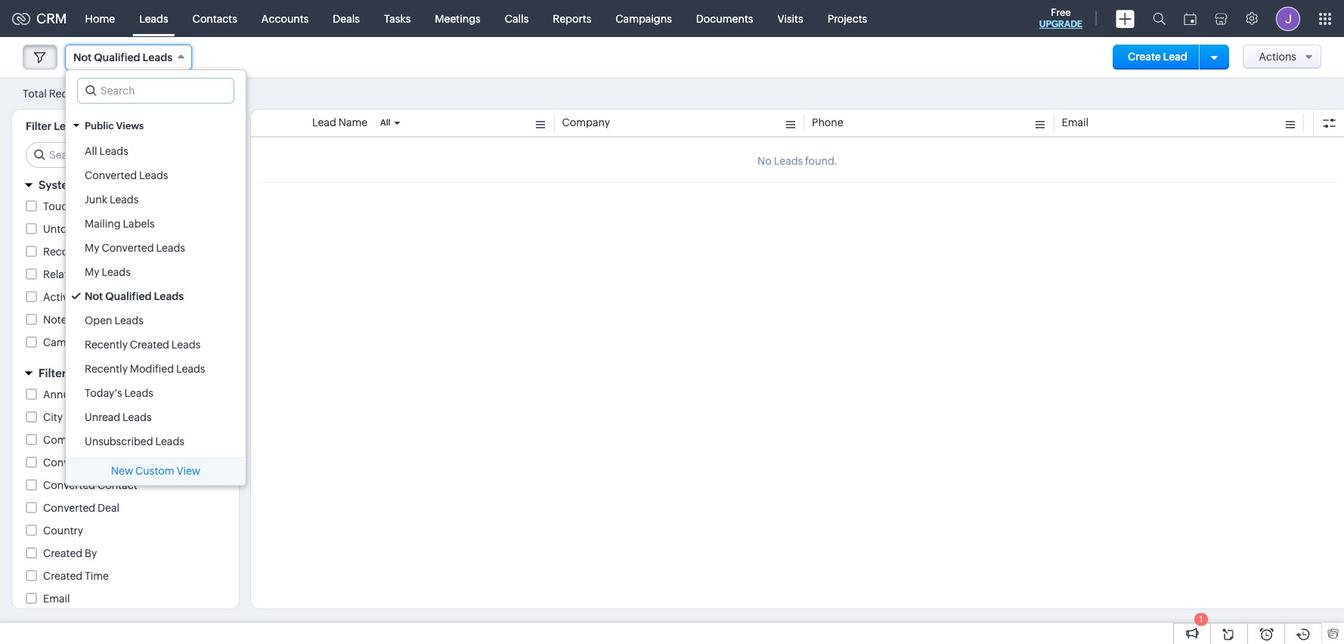 Task type: locate. For each thing, give the bounding box(es) containing it.
1 vertical spatial my
[[85, 266, 99, 278]]

actions
[[1259, 51, 1296, 63]]

0 vertical spatial search text field
[[78, 79, 234, 103]]

filter inside dropdown button
[[39, 367, 66, 379]]

all right name
[[380, 118, 391, 127]]

0 vertical spatial not qualified leads
[[73, 51, 172, 64]]

crm link
[[12, 11, 67, 26]]

recently down open
[[85, 339, 128, 351]]

1 vertical spatial recently
[[85, 363, 128, 375]]

converted for converted account
[[43, 457, 95, 469]]

1 vertical spatial qualified
[[105, 290, 152, 302]]

created down created by
[[43, 570, 83, 582]]

1 horizontal spatial company
[[562, 116, 610, 129]]

1 vertical spatial by
[[85, 547, 97, 559]]

0 vertical spatial filter
[[26, 120, 52, 132]]

1 vertical spatial search text field
[[26, 143, 227, 167]]

open leads
[[85, 314, 144, 327]]

view
[[176, 465, 200, 477]]

0 vertical spatial action
[[81, 246, 113, 258]]

not qualified leads up open leads
[[85, 290, 184, 302]]

system defined filters
[[39, 178, 160, 191]]

0 vertical spatial qualified
[[94, 51, 140, 64]]

related records action
[[43, 268, 158, 280]]

2 vertical spatial created
[[43, 570, 83, 582]]

1
[[1200, 615, 1203, 624]]

create
[[1128, 51, 1161, 63]]

contacts link
[[180, 0, 249, 37]]

0 horizontal spatial email
[[43, 593, 70, 605]]

filter down "total"
[[26, 120, 52, 132]]

campaigns right "reports"
[[616, 12, 672, 25]]

unsubscribed leads
[[85, 435, 184, 448]]

lead right create
[[1163, 51, 1187, 63]]

1 vertical spatial all
[[85, 145, 97, 157]]

1 vertical spatial campaigns
[[43, 336, 99, 349]]

deals
[[333, 12, 360, 25]]

converted deal
[[43, 502, 119, 514]]

1 vertical spatial not
[[85, 290, 103, 302]]

recently
[[85, 339, 128, 351], [85, 363, 128, 375]]

filters
[[126, 178, 160, 191]]

recently for recently created leads
[[85, 339, 128, 351]]

all inside public views region
[[85, 145, 97, 157]]

recently created leads
[[85, 339, 201, 351]]

create menu image
[[1116, 9, 1135, 28]]

projects link
[[815, 0, 879, 37]]

by
[[69, 367, 82, 379], [85, 547, 97, 559]]

1 horizontal spatial all
[[380, 118, 391, 127]]

2 recently from the top
[[85, 363, 128, 375]]

search element
[[1144, 0, 1175, 37]]

1 vertical spatial action
[[125, 268, 158, 280]]

created down country
[[43, 547, 83, 559]]

account
[[98, 457, 140, 469]]

my for my converted leads
[[85, 242, 99, 254]]

0 vertical spatial by
[[69, 367, 82, 379]]

accounts link
[[249, 0, 321, 37]]

1 vertical spatial filter
[[39, 367, 66, 379]]

not up '0'
[[73, 51, 92, 64]]

qualified inside public views region
[[105, 290, 152, 302]]

annual
[[43, 389, 78, 401]]

1 horizontal spatial lead
[[1163, 51, 1187, 63]]

1 horizontal spatial campaigns
[[616, 12, 672, 25]]

0 horizontal spatial action
[[81, 246, 113, 258]]

qualified up open leads
[[105, 290, 152, 302]]

junk
[[85, 194, 107, 206]]

not qualified leads down home at left
[[73, 51, 172, 64]]

by for created
[[85, 547, 97, 559]]

name
[[338, 116, 368, 129]]

by inside filter by fields dropdown button
[[69, 367, 82, 379]]

converted account
[[43, 457, 140, 469]]

by
[[86, 120, 99, 132]]

records up mailing on the top left of page
[[89, 200, 129, 212]]

1 my from the top
[[85, 242, 99, 254]]

1 vertical spatial not qualified leads
[[85, 290, 184, 302]]

0 horizontal spatial company
[[43, 434, 91, 446]]

create lead button
[[1113, 45, 1203, 70]]

search text field up converted leads
[[26, 143, 227, 167]]

record
[[43, 246, 79, 258]]

qualified up '0'
[[94, 51, 140, 64]]

upgrade
[[1039, 19, 1083, 29]]

0 horizontal spatial all
[[85, 145, 97, 157]]

not qualified leads inside field
[[73, 51, 172, 64]]

filter
[[26, 120, 52, 132], [39, 367, 66, 379]]

0 vertical spatial my
[[85, 242, 99, 254]]

converted up country
[[43, 502, 95, 514]]

converted up converted contact
[[43, 457, 95, 469]]

country
[[43, 525, 83, 537]]

converted up converted deal
[[43, 479, 95, 491]]

lead left name
[[312, 116, 336, 129]]

campaigns
[[616, 12, 672, 25], [43, 336, 99, 349]]

qualified inside not qualified leads field
[[94, 51, 140, 64]]

qualified
[[94, 51, 140, 64], [105, 290, 152, 302]]

Not Qualified Leads field
[[65, 45, 192, 70]]

unsubscribed
[[85, 435, 153, 448]]

2 my from the top
[[85, 266, 99, 278]]

records for touched
[[89, 200, 129, 212]]

records
[[49, 87, 89, 99], [89, 200, 129, 212], [101, 223, 141, 235], [83, 268, 123, 280]]

new custom view
[[111, 465, 200, 477]]

converted up the junk leads
[[85, 169, 137, 181]]

search image
[[1153, 12, 1166, 25]]

home
[[85, 12, 115, 25]]

records for related
[[83, 268, 123, 280]]

my down untouched records
[[85, 242, 99, 254]]

my down the record action
[[85, 266, 99, 278]]

action
[[81, 246, 113, 258], [125, 268, 158, 280]]

public views button
[[66, 113, 246, 139]]

0 horizontal spatial lead
[[312, 116, 336, 129]]

all down by
[[85, 145, 97, 157]]

action up related records action
[[81, 246, 113, 258]]

converted contact
[[43, 479, 137, 491]]

not qualified leads inside public views region
[[85, 290, 184, 302]]

by up time
[[85, 547, 97, 559]]

not qualified leads
[[73, 51, 172, 64], [85, 290, 184, 302]]

not down related records action
[[85, 290, 103, 302]]

1 horizontal spatial action
[[125, 268, 158, 280]]

1 vertical spatial created
[[43, 547, 83, 559]]

0 vertical spatial recently
[[85, 339, 128, 351]]

Search text field
[[78, 79, 234, 103], [26, 143, 227, 167]]

action down my converted leads
[[125, 268, 158, 280]]

1 horizontal spatial email
[[1062, 116, 1089, 129]]

records up my converted leads
[[101, 223, 141, 235]]

0 horizontal spatial campaigns
[[43, 336, 99, 349]]

activities
[[43, 291, 88, 303]]

all for all
[[380, 118, 391, 127]]

1 recently from the top
[[85, 339, 128, 351]]

0 vertical spatial email
[[1062, 116, 1089, 129]]

1 horizontal spatial by
[[85, 547, 97, 559]]

0 vertical spatial lead
[[1163, 51, 1187, 63]]

company
[[562, 116, 610, 129], [43, 434, 91, 446]]

untouched records
[[43, 223, 141, 235]]

my
[[85, 242, 99, 254], [85, 266, 99, 278]]

phone
[[812, 116, 843, 129]]

records down the record action
[[83, 268, 123, 280]]

not inside field
[[73, 51, 92, 64]]

campaigns down notes
[[43, 336, 99, 349]]

all leads
[[85, 145, 128, 157]]

0 vertical spatial all
[[380, 118, 391, 127]]

meetings link
[[423, 0, 493, 37]]

created up the modified
[[130, 339, 169, 351]]

0 vertical spatial created
[[130, 339, 169, 351]]

not
[[73, 51, 92, 64], [85, 290, 103, 302]]

accounts
[[261, 12, 309, 25]]

0 vertical spatial not
[[73, 51, 92, 64]]

recently up today's on the bottom of the page
[[85, 363, 128, 375]]

crm
[[36, 11, 67, 26]]

search text field up public views 'dropdown button'
[[78, 79, 234, 103]]

mailing labels
[[85, 218, 155, 230]]

filter up annual
[[39, 367, 66, 379]]

converted down mailing labels
[[102, 242, 154, 254]]

0 horizontal spatial by
[[69, 367, 82, 379]]

email
[[1062, 116, 1089, 129], [43, 593, 70, 605]]

calendar image
[[1184, 12, 1197, 25]]

lead
[[1163, 51, 1187, 63], [312, 116, 336, 129]]

leads
[[139, 12, 168, 25], [143, 51, 172, 64], [54, 120, 84, 132], [99, 145, 128, 157], [139, 169, 168, 181], [110, 194, 139, 206], [156, 242, 185, 254], [102, 266, 131, 278], [154, 290, 184, 302], [114, 314, 144, 327], [171, 339, 201, 351], [176, 363, 205, 375], [124, 387, 153, 399], [123, 411, 152, 423], [155, 435, 184, 448]]

my for my leads
[[85, 266, 99, 278]]

by up 'annual revenue'
[[69, 367, 82, 379]]

records left '0'
[[49, 87, 89, 99]]



Task type: describe. For each thing, give the bounding box(es) containing it.
filter by fields button
[[12, 360, 239, 386]]

records for untouched
[[101, 223, 141, 235]]

views
[[116, 120, 144, 132]]

unread
[[85, 411, 120, 423]]

created for created by
[[43, 547, 83, 559]]

annual revenue
[[43, 389, 123, 401]]

free
[[1051, 7, 1071, 18]]

converted for converted contact
[[43, 479, 95, 491]]

mailing
[[85, 218, 121, 230]]

1 vertical spatial company
[[43, 434, 91, 446]]

open
[[85, 314, 112, 327]]

all for all leads
[[85, 145, 97, 157]]

converted for converted leads
[[85, 169, 137, 181]]

create menu element
[[1107, 0, 1144, 37]]

leads inside field
[[143, 51, 172, 64]]

visits
[[777, 12, 803, 25]]

visits link
[[765, 0, 815, 37]]

my converted leads
[[85, 242, 185, 254]]

converted leads
[[85, 169, 168, 181]]

1 vertical spatial email
[[43, 593, 70, 605]]

free upgrade
[[1039, 7, 1083, 29]]

filter by fields
[[39, 367, 117, 379]]

labels
[[123, 218, 155, 230]]

unread leads
[[85, 411, 152, 423]]

not inside public views region
[[85, 290, 103, 302]]

documents link
[[684, 0, 765, 37]]

profile element
[[1267, 0, 1309, 37]]

modified
[[130, 363, 174, 375]]

touched
[[43, 200, 87, 212]]

by for filter
[[69, 367, 82, 379]]

fields
[[85, 367, 117, 379]]

new
[[111, 465, 133, 477]]

recently modified leads
[[85, 363, 205, 375]]

system
[[39, 178, 79, 191]]

today's leads
[[85, 387, 153, 399]]

new custom view link
[[66, 458, 246, 485]]

filter leads by
[[26, 120, 99, 132]]

time
[[85, 570, 109, 582]]

reports link
[[541, 0, 603, 37]]

system defined filters button
[[12, 172, 239, 198]]

logo image
[[12, 12, 30, 25]]

profile image
[[1276, 6, 1300, 31]]

junk leads
[[85, 194, 139, 206]]

create lead
[[1128, 51, 1187, 63]]

converted for converted deal
[[43, 502, 95, 514]]

0 vertical spatial company
[[562, 116, 610, 129]]

notes
[[43, 314, 72, 326]]

my leads
[[85, 266, 131, 278]]

campaigns link
[[603, 0, 684, 37]]

contacts
[[192, 12, 237, 25]]

created by
[[43, 547, 97, 559]]

total
[[23, 87, 47, 99]]

meetings
[[435, 12, 481, 25]]

lead name
[[312, 116, 368, 129]]

public views region
[[66, 139, 246, 454]]

home link
[[73, 0, 127, 37]]

contact
[[98, 479, 137, 491]]

filter for filter leads by
[[26, 120, 52, 132]]

custom
[[135, 465, 174, 477]]

deal
[[98, 502, 119, 514]]

untouched
[[43, 223, 98, 235]]

leads link
[[127, 0, 180, 37]]

projects
[[828, 12, 867, 25]]

today's
[[85, 387, 122, 399]]

0
[[92, 88, 99, 99]]

documents
[[696, 12, 753, 25]]

calls link
[[493, 0, 541, 37]]

touched records
[[43, 200, 129, 212]]

1 vertical spatial lead
[[312, 116, 336, 129]]

created inside public views region
[[130, 339, 169, 351]]

revenue
[[80, 389, 123, 401]]

created for created time
[[43, 570, 83, 582]]

total records 0
[[23, 87, 99, 99]]

record action
[[43, 246, 113, 258]]

public views
[[85, 120, 144, 132]]

related
[[43, 268, 81, 280]]

records for total
[[49, 87, 89, 99]]

tasks link
[[372, 0, 423, 37]]

0 vertical spatial campaigns
[[616, 12, 672, 25]]

created time
[[43, 570, 109, 582]]

defined
[[81, 178, 124, 191]]

reports
[[553, 12, 591, 25]]

filter for filter by fields
[[39, 367, 66, 379]]

public
[[85, 120, 114, 132]]

calls
[[505, 12, 529, 25]]

tasks
[[384, 12, 411, 25]]

lead inside button
[[1163, 51, 1187, 63]]

deals link
[[321, 0, 372, 37]]

recently for recently modified leads
[[85, 363, 128, 375]]

city
[[43, 411, 63, 423]]



Task type: vqa. For each thing, say whether or not it's contained in the screenshot.
the leftmost Contact Name
no



